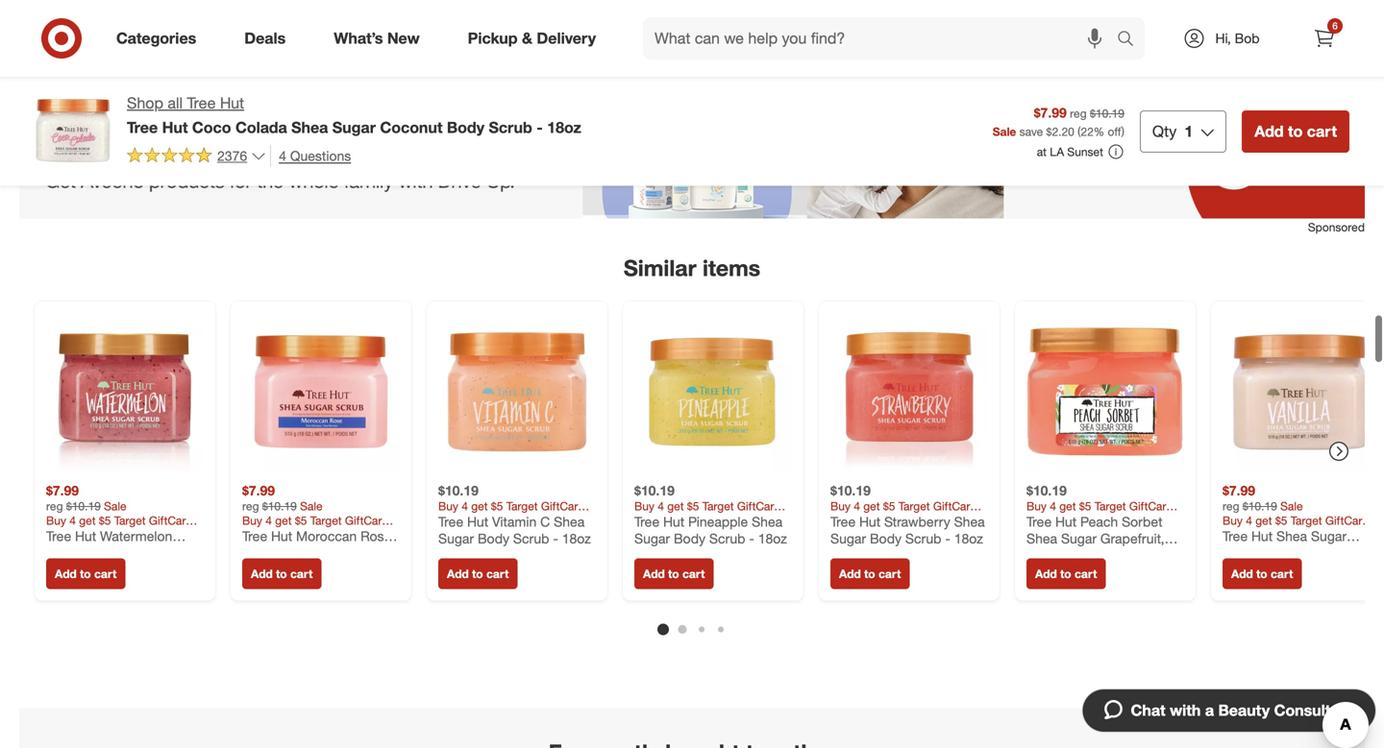 Task type: locate. For each thing, give the bounding box(es) containing it.
add for tree hut moroccan rose shea sugar body scrub - 18oz image
[[251, 567, 273, 582]]

cart for tree hut strawberry shea sugar body scrub - 18oz image
[[879, 567, 901, 582]]

scrub inside tree hut pineapple shea sugar body scrub - 18oz
[[709, 531, 746, 547]]

tree inside "tree hut strawberry shea sugar body scrub - 18oz"
[[831, 514, 856, 531]]

0 horizontal spatial $7.99 reg $10.19 sale
[[46, 483, 127, 514]]

2376
[[217, 147, 247, 164]]

2376 link
[[127, 145, 266, 169]]

$10.19 link
[[1027, 313, 1184, 547]]

hut left strawberry
[[860, 514, 881, 531]]

hut inside "tree hut strawberry shea sugar body scrub - 18oz"
[[860, 514, 881, 531]]

search
[[1108, 31, 1155, 50]]

18oz inside tree hut vitamin c shea sugar body scrub - 18oz
[[562, 531, 591, 547]]

&
[[522, 29, 533, 48]]

hi, bob
[[1216, 30, 1260, 47]]

$
[[1047, 124, 1052, 139]]

add to cart button for tree hut strawberry shea sugar body scrub - 18oz image
[[831, 559, 910, 590]]

1 $7.99 reg $10.19 sale from the left
[[46, 483, 127, 514]]

tree hut strawberry shea sugar body scrub - 18oz
[[831, 514, 985, 547]]

add to cart button for tree hut vitamin c shea sugar body scrub - 18oz image
[[438, 559, 518, 590]]

- inside shop all tree hut tree hut coco colada shea sugar coconut body scrub - 18oz
[[537, 118, 543, 137]]

18oz right pineapple
[[758, 531, 787, 547]]

add
[[1255, 122, 1284, 141], [55, 567, 77, 582], [251, 567, 273, 582], [447, 567, 469, 582], [643, 567, 665, 582], [839, 567, 861, 582], [1035, 567, 1057, 582], [1232, 567, 1253, 582]]

shea right c on the left bottom
[[554, 514, 585, 531]]

$7.99
[[1034, 104, 1067, 121], [46, 483, 79, 499], [242, 483, 275, 499], [1223, 483, 1256, 499]]

cart for tree hut peach sorbet shea sugar grapefruit, strawberry, melon, banana & apricot body scrub - 18oz image
[[1075, 567, 1097, 582]]

$7.99 reg $10.19 sale for tree hut moroccan rose shea sugar body scrub - 18oz image
[[242, 483, 323, 514]]

similar items region
[[19, 107, 1384, 749]]

to for tree hut moroccan rose shea sugar body scrub - 18oz image
[[276, 567, 287, 582]]

to for tree hut strawberry shea sugar body scrub - 18oz image
[[864, 567, 875, 582]]

tree
[[187, 94, 216, 112], [127, 118, 158, 137], [438, 514, 464, 531], [635, 514, 660, 531], [831, 514, 856, 531]]

$7.99 for tree hut moroccan rose shea sugar body scrub - 18oz image
[[242, 483, 275, 499]]

)
[[1122, 124, 1125, 139]]

hut left vitamin
[[467, 514, 489, 531]]

chat
[[1131, 702, 1166, 721]]

$7.99 reg $10.19 sale for tree hut watermelon shea sugar body scrub - 18oz "image"
[[46, 483, 127, 514]]

1 horizontal spatial $7.99 reg $10.19 sale
[[242, 483, 323, 514]]

bob
[[1235, 30, 1260, 47]]

tree hut strawberry shea sugar body scrub - 18oz image
[[831, 313, 988, 471]]

pineapple
[[688, 514, 748, 531]]

sale for tree hut shea sugar vanilla & jasmine body scrub - 18oz image
[[1281, 499, 1303, 514]]

add to cart button for tree hut moroccan rose shea sugar body scrub - 18oz image
[[242, 559, 321, 590]]

questions
[[290, 147, 351, 164]]

add for tree hut strawberry shea sugar body scrub - 18oz image
[[839, 567, 861, 582]]

add to cart button for tree hut shea sugar vanilla & jasmine body scrub - 18oz image
[[1223, 559, 1302, 590]]

add to cart for tree hut shea sugar vanilla & jasmine body scrub - 18oz image
[[1232, 567, 1293, 582]]

scrub inside tree hut vitamin c shea sugar body scrub - 18oz
[[513, 531, 549, 547]]

sugar inside "tree hut strawberry shea sugar body scrub - 18oz"
[[831, 531, 866, 547]]

pickup & delivery
[[468, 29, 596, 48]]

colada
[[235, 118, 287, 137]]

qty
[[1153, 122, 1177, 141]]

add to cart for tree hut pineapple shea sugar body scrub - 18oz image
[[643, 567, 705, 582]]

18oz inside "tree hut strawberry shea sugar body scrub - 18oz"
[[954, 531, 983, 547]]

$10.19
[[1090, 106, 1125, 121], [438, 483, 479, 499], [635, 483, 675, 499], [831, 483, 871, 499], [1027, 483, 1067, 499], [66, 499, 101, 514], [262, 499, 297, 514], [1243, 499, 1278, 514]]

18oz right c on the left bottom
[[562, 531, 591, 547]]

%
[[1094, 124, 1105, 139]]

qty 1
[[1153, 122, 1193, 141]]

sale
[[993, 124, 1017, 139], [104, 499, 127, 514], [300, 499, 323, 514], [1281, 499, 1303, 514]]

to for tree hut peach sorbet shea sugar grapefruit, strawberry, melon, banana & apricot body scrub - 18oz image
[[1061, 567, 1072, 582]]

off
[[1108, 124, 1122, 139]]

hut left pineapple
[[663, 514, 685, 531]]

add for tree hut shea sugar vanilla & jasmine body scrub - 18oz image
[[1232, 567, 1253, 582]]

body
[[447, 118, 485, 137], [478, 531, 510, 547], [674, 531, 706, 547], [870, 531, 902, 547]]

2 horizontal spatial $7.99 reg $10.19 sale
[[1223, 483, 1303, 514]]

add to cart button
[[1242, 110, 1350, 153], [46, 559, 125, 590], [242, 559, 321, 590], [438, 559, 518, 590], [635, 559, 714, 590], [831, 559, 910, 590], [1027, 559, 1106, 590], [1223, 559, 1302, 590]]

18oz
[[547, 118, 581, 137], [562, 531, 591, 547], [758, 531, 787, 547], [954, 531, 983, 547]]

-
[[537, 118, 543, 137], [553, 531, 558, 547], [749, 531, 755, 547], [945, 531, 951, 547]]

18oz right strawberry
[[954, 531, 983, 547]]

2 $7.99 reg $10.19 sale from the left
[[242, 483, 323, 514]]

shea right pineapple
[[752, 514, 783, 531]]

$7.99 reg $10.19 sale
[[46, 483, 127, 514], [242, 483, 323, 514], [1223, 483, 1303, 514]]

tree down shop
[[127, 118, 158, 137]]

add to cart button for tree hut peach sorbet shea sugar grapefruit, strawberry, melon, banana & apricot body scrub - 18oz image
[[1027, 559, 1106, 590]]

tree inside tree hut vitamin c shea sugar body scrub - 18oz
[[438, 514, 464, 531]]

a
[[1205, 702, 1214, 721]]

sugar up questions
[[332, 118, 376, 137]]

vitamin
[[492, 514, 537, 531]]

what's
[[334, 29, 383, 48]]

sugar inside shop all tree hut tree hut coco colada shea sugar coconut body scrub - 18oz
[[332, 118, 376, 137]]

pickup
[[468, 29, 518, 48]]

4 questions link
[[270, 145, 351, 167]]

to
[[1288, 122, 1303, 141], [80, 567, 91, 582], [276, 567, 287, 582], [472, 567, 483, 582], [668, 567, 679, 582], [864, 567, 875, 582], [1061, 567, 1072, 582], [1257, 567, 1268, 582]]

sponsored
[[1308, 220, 1365, 235]]

shea right strawberry
[[954, 514, 985, 531]]

similar
[[624, 255, 697, 282]]

to for tree hut pineapple shea sugar body scrub - 18oz image
[[668, 567, 679, 582]]

tree inside tree hut pineapple shea sugar body scrub - 18oz
[[635, 514, 660, 531]]

to for tree hut shea sugar vanilla & jasmine body scrub - 18oz image
[[1257, 567, 1268, 582]]

body inside "tree hut strawberry shea sugar body scrub - 18oz"
[[870, 531, 902, 547]]

what's new
[[334, 29, 420, 48]]

cart for tree hut watermelon shea sugar body scrub - 18oz "image"
[[94, 567, 117, 582]]

chat with a beauty consultant button
[[1082, 689, 1377, 734]]

tree left strawberry
[[831, 514, 856, 531]]

shea
[[291, 118, 328, 137], [554, 514, 585, 531], [752, 514, 783, 531], [954, 514, 985, 531]]

add to cart
[[1255, 122, 1337, 141], [55, 567, 117, 582], [251, 567, 313, 582], [447, 567, 509, 582], [643, 567, 705, 582], [839, 567, 901, 582], [1035, 567, 1097, 582], [1232, 567, 1293, 582]]

tree hut pineapple shea sugar body scrub - 18oz image
[[635, 313, 792, 471]]

delivery
[[537, 29, 596, 48]]

add for tree hut watermelon shea sugar body scrub - 18oz "image"
[[55, 567, 77, 582]]

body inside tree hut pineapple shea sugar body scrub - 18oz
[[674, 531, 706, 547]]

sugar left vitamin
[[438, 531, 474, 547]]

sugar left pineapple
[[635, 531, 670, 547]]

to for tree hut vitamin c shea sugar body scrub - 18oz image
[[472, 567, 483, 582]]

sugar inside tree hut vitamin c shea sugar body scrub - 18oz
[[438, 531, 474, 547]]

18oz down delivery
[[547, 118, 581, 137]]

hut inside tree hut pineapple shea sugar body scrub - 18oz
[[663, 514, 685, 531]]

hut
[[220, 94, 244, 112], [162, 118, 188, 137], [467, 514, 489, 531], [663, 514, 685, 531], [860, 514, 881, 531]]

cart
[[1307, 122, 1337, 141], [94, 567, 117, 582], [290, 567, 313, 582], [486, 567, 509, 582], [683, 567, 705, 582], [879, 567, 901, 582], [1075, 567, 1097, 582], [1271, 567, 1293, 582]]

What can we help you find? suggestions appear below search field
[[643, 17, 1122, 60]]

sugar
[[332, 118, 376, 137], [438, 531, 474, 547], [635, 531, 670, 547], [831, 531, 866, 547]]

c
[[540, 514, 550, 531]]

scrub
[[489, 118, 532, 137], [513, 531, 549, 547], [709, 531, 746, 547], [906, 531, 942, 547]]

reg
[[1070, 106, 1087, 121], [46, 499, 63, 514], [242, 499, 259, 514], [1223, 499, 1240, 514]]

sugar left strawberry
[[831, 531, 866, 547]]

tree left pineapple
[[635, 514, 660, 531]]

cart for tree hut shea sugar vanilla & jasmine body scrub - 18oz image
[[1271, 567, 1293, 582]]

1
[[1185, 122, 1193, 141]]

shea inside "tree hut strawberry shea sugar body scrub - 18oz"
[[954, 514, 985, 531]]

add to cart for tree hut moroccan rose shea sugar body scrub - 18oz image
[[251, 567, 313, 582]]

save
[[1020, 124, 1043, 139]]

tree left vitamin
[[438, 514, 464, 531]]

hut inside tree hut vitamin c shea sugar body scrub - 18oz
[[467, 514, 489, 531]]

sunset
[[1068, 145, 1104, 159]]

3 $7.99 reg $10.19 sale from the left
[[1223, 483, 1303, 514]]

search button
[[1108, 17, 1155, 63]]

shea up the 4 questions link in the top of the page
[[291, 118, 328, 137]]

shea inside tree hut vitamin c shea sugar body scrub - 18oz
[[554, 514, 585, 531]]

sale inside $7.99 reg $10.19 sale save $ 2.20 ( 22 % off )
[[993, 124, 1017, 139]]



Task type: describe. For each thing, give the bounding box(es) containing it.
shop all tree hut tree hut coco colada shea sugar coconut body scrub - 18oz
[[127, 94, 581, 137]]

6
[[1333, 20, 1338, 32]]

deals
[[244, 29, 286, 48]]

tree hut peach sorbet shea sugar grapefruit, strawberry, melon, banana & apricot body scrub - 18oz image
[[1027, 313, 1184, 471]]

consultant
[[1274, 702, 1355, 721]]

all
[[168, 94, 183, 112]]

tree for tree hut vitamin c shea sugar body scrub - 18oz
[[438, 514, 464, 531]]

$7.99 inside $7.99 reg $10.19 sale save $ 2.20 ( 22 % off )
[[1034, 104, 1067, 121]]

6 link
[[1304, 17, 1346, 60]]

reg inside $7.99 reg $10.19 sale save $ 2.20 ( 22 % off )
[[1070, 106, 1087, 121]]

tree hut vitamin c shea sugar body scrub - 18oz image
[[438, 313, 596, 471]]

add to cart for tree hut vitamin c shea sugar body scrub - 18oz image
[[447, 567, 509, 582]]

tree hut moroccan rose shea sugar body scrub - 18oz image
[[242, 313, 400, 471]]

image of tree hut coco colada shea sugar coconut body scrub - 18oz image
[[35, 92, 112, 169]]

4 questions
[[279, 147, 351, 164]]

coco
[[192, 118, 231, 137]]

add to cart for tree hut peach sorbet shea sugar grapefruit, strawberry, melon, banana & apricot body scrub - 18oz image
[[1035, 567, 1097, 582]]

tree for tree hut pineapple shea sugar body scrub - 18oz
[[635, 514, 660, 531]]

$7.99 reg $10.19 sale save $ 2.20 ( 22 % off )
[[993, 104, 1125, 139]]

shop
[[127, 94, 163, 112]]

scrub inside "tree hut strawberry shea sugar body scrub - 18oz"
[[906, 531, 942, 547]]

4
[[279, 147, 286, 164]]

hi,
[[1216, 30, 1231, 47]]

cart for tree hut moroccan rose shea sugar body scrub - 18oz image
[[290, 567, 313, 582]]

add for tree hut vitamin c shea sugar body scrub - 18oz image
[[447, 567, 469, 582]]

with
[[1170, 702, 1201, 721]]

body inside shop all tree hut tree hut coco colada shea sugar coconut body scrub - 18oz
[[447, 118, 485, 137]]

add to cart button for tree hut watermelon shea sugar body scrub - 18oz "image"
[[46, 559, 125, 590]]

hut up coco
[[220, 94, 244, 112]]

similar items
[[624, 255, 761, 282]]

$7.99 reg $10.19 sale for tree hut shea sugar vanilla & jasmine body scrub - 18oz image
[[1223, 483, 1303, 514]]

hut down all
[[162, 118, 188, 137]]

tree right all
[[187, 94, 216, 112]]

add to cart button for tree hut pineapple shea sugar body scrub - 18oz image
[[635, 559, 714, 590]]

chat with a beauty consultant
[[1131, 702, 1355, 721]]

strawberry
[[884, 514, 951, 531]]

at la sunset
[[1037, 145, 1104, 159]]

$7.99 for tree hut shea sugar vanilla & jasmine body scrub - 18oz image
[[1223, 483, 1256, 499]]

reg for tree hut shea sugar vanilla & jasmine body scrub - 18oz image
[[1223, 499, 1240, 514]]

reg for tree hut moroccan rose shea sugar body scrub - 18oz image
[[242, 499, 259, 514]]

sugar inside tree hut pineapple shea sugar body scrub - 18oz
[[635, 531, 670, 547]]

at
[[1037, 145, 1047, 159]]

(
[[1078, 124, 1081, 139]]

scrub inside shop all tree hut tree hut coco colada shea sugar coconut body scrub - 18oz
[[489, 118, 532, 137]]

tree hut shea sugar vanilla & jasmine body scrub - 18oz image
[[1223, 313, 1381, 471]]

- inside "tree hut strawberry shea sugar body scrub - 18oz"
[[945, 531, 951, 547]]

categories
[[116, 29, 196, 48]]

$10.19 inside $7.99 reg $10.19 sale save $ 2.20 ( 22 % off )
[[1090, 106, 1125, 121]]

tree hut pineapple shea sugar body scrub - 18oz
[[635, 514, 787, 547]]

add for tree hut peach sorbet shea sugar grapefruit, strawberry, melon, banana & apricot body scrub - 18oz image
[[1035, 567, 1057, 582]]

hut for tree hut strawberry shea sugar body scrub - 18oz
[[860, 514, 881, 531]]

tree hut vitamin c shea sugar body scrub - 18oz
[[438, 514, 591, 547]]

items
[[703, 255, 761, 282]]

shea inside shop all tree hut tree hut coco colada shea sugar coconut body scrub - 18oz
[[291, 118, 328, 137]]

add to cart for tree hut watermelon shea sugar body scrub - 18oz "image"
[[55, 567, 117, 582]]

reg for tree hut watermelon shea sugar body scrub - 18oz "image"
[[46, 499, 63, 514]]

cart for tree hut pineapple shea sugar body scrub - 18oz image
[[683, 567, 705, 582]]

advertisement region
[[19, 107, 1365, 219]]

categories link
[[100, 17, 220, 60]]

shea inside tree hut pineapple shea sugar body scrub - 18oz
[[752, 514, 783, 531]]

coconut
[[380, 118, 443, 137]]

hut for tree hut vitamin c shea sugar body scrub - 18oz
[[467, 514, 489, 531]]

new
[[387, 29, 420, 48]]

la
[[1050, 145, 1064, 159]]

add for tree hut pineapple shea sugar body scrub - 18oz image
[[643, 567, 665, 582]]

deals link
[[228, 17, 310, 60]]

- inside tree hut pineapple shea sugar body scrub - 18oz
[[749, 531, 755, 547]]

18oz inside shop all tree hut tree hut coco colada shea sugar coconut body scrub - 18oz
[[547, 118, 581, 137]]

hut for tree hut pineapple shea sugar body scrub - 18oz
[[663, 514, 685, 531]]

body inside tree hut vitamin c shea sugar body scrub - 18oz
[[478, 531, 510, 547]]

$7.99 for tree hut watermelon shea sugar body scrub - 18oz "image"
[[46, 483, 79, 499]]

18oz inside tree hut pineapple shea sugar body scrub - 18oz
[[758, 531, 787, 547]]

22
[[1081, 124, 1094, 139]]

tree for tree hut strawberry shea sugar body scrub - 18oz
[[831, 514, 856, 531]]

sale for tree hut moroccan rose shea sugar body scrub - 18oz image
[[300, 499, 323, 514]]

- inside tree hut vitamin c shea sugar body scrub - 18oz
[[553, 531, 558, 547]]

pickup & delivery link
[[452, 17, 620, 60]]

beauty
[[1219, 702, 1270, 721]]

what's new link
[[318, 17, 444, 60]]

2.20
[[1052, 124, 1075, 139]]

cart for tree hut vitamin c shea sugar body scrub - 18oz image
[[486, 567, 509, 582]]

to for tree hut watermelon shea sugar body scrub - 18oz "image"
[[80, 567, 91, 582]]

tree hut watermelon shea sugar body scrub - 18oz image
[[46, 313, 204, 471]]

add to cart for tree hut strawberry shea sugar body scrub - 18oz image
[[839, 567, 901, 582]]

sale for tree hut watermelon shea sugar body scrub - 18oz "image"
[[104, 499, 127, 514]]



Task type: vqa. For each thing, say whether or not it's contained in the screenshot.
$84.95 When purchased online
no



